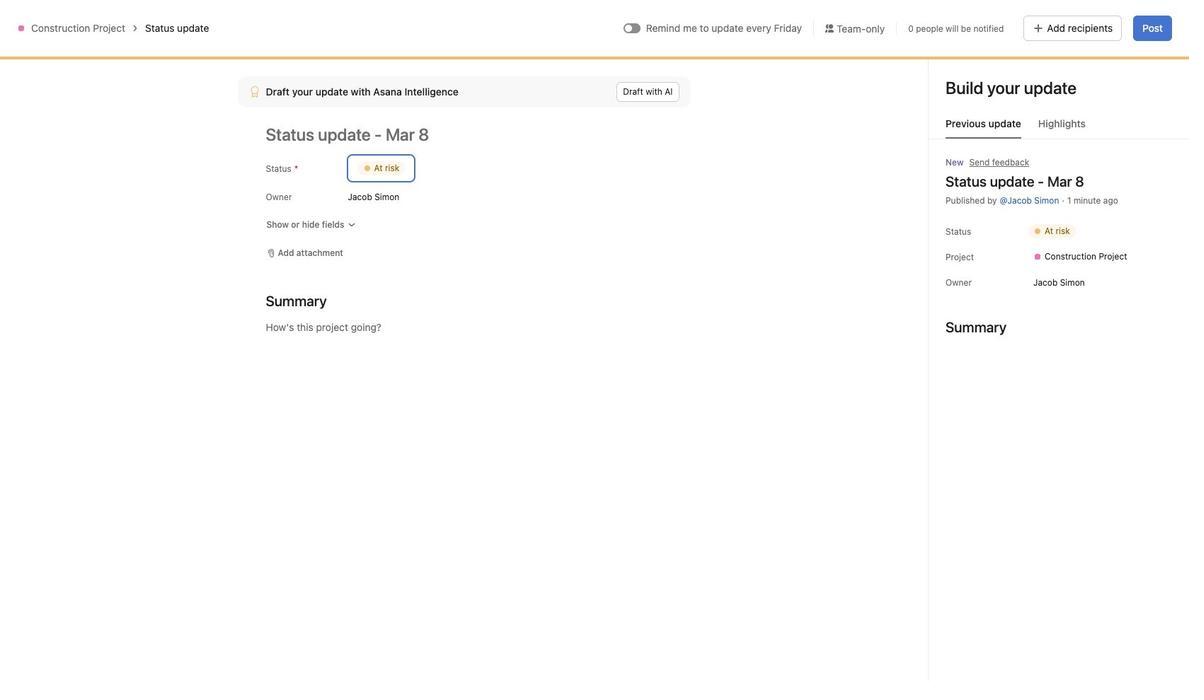 Task type: locate. For each thing, give the bounding box(es) containing it.
add to starred image
[[390, 46, 401, 57]]

Section title text field
[[266, 292, 327, 311]]

rules for created image
[[970, 134, 981, 145]]

tab list
[[929, 116, 1189, 139]]

add task image
[[992, 134, 1004, 145]]

manage project members image
[[924, 52, 941, 69]]

switch
[[623, 23, 640, 33]]

hide sidebar image
[[18, 11, 30, 23]]



Task type: vqa. For each thing, say whether or not it's contained in the screenshot.
"Mark complete" image
yes



Task type: describe. For each thing, give the bounding box(es) containing it.
Title of update text field
[[266, 119, 690, 150]]

rules for drafting image
[[324, 134, 336, 145]]

mark complete image
[[412, 169, 429, 186]]

add task image
[[347, 134, 358, 145]]

Mark complete checkbox
[[412, 169, 429, 186]]

board image
[[195, 52, 212, 69]]



